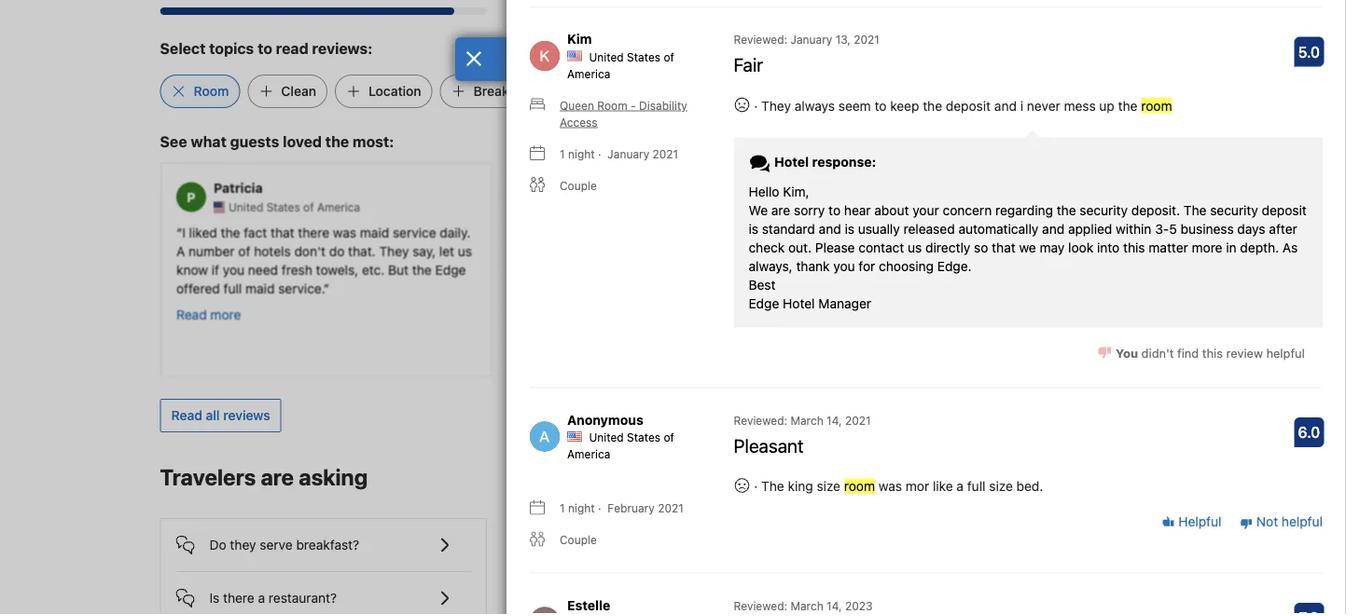 Task type: locate. For each thing, give the bounding box(es) containing it.
0 horizontal spatial there
[[223, 591, 254, 606]]

are up the standard
[[771, 202, 790, 218]]

" up a
[[176, 224, 182, 240]]

0 horizontal spatial do
[[329, 243, 344, 258]]

0 vertical spatial helpful
[[1266, 347, 1305, 361]]

united states of america up 'automatically'
[[922, 200, 1054, 213]]

reviews
[[223, 408, 270, 423]]

reviewed: up 'fair'
[[734, 33, 787, 46]]

to inside i found it very conveniently located to yankee stadium, the cloisters and many delicious restaurants.
[[742, 224, 754, 240]]

0 horizontal spatial so
[[913, 280, 927, 296]]

1 vertical spatial edge
[[749, 296, 779, 311]]

how and when do i pay? button
[[525, 573, 821, 610]]

clean
[[281, 83, 316, 99]]

that inside " i liked the fact that there was maid service daily. a number of hotels don't do that.  they say, let us know if you need fresh towels, etc.  but the edge offered full maid service.
[[270, 224, 294, 240]]

march for 2023
[[791, 600, 823, 613]]

us inside "hello kim, we are sorry to hear about your concern regarding the security deposit. the security deposit is standard and is usually released automatically and applied within 3-5 business days after check out. please contact us directly so that we may look into this matter more in depth. as always, thank you for choosing edge. best edge hotel manager"
[[908, 240, 922, 255]]

breakfast?
[[296, 538, 359, 553]]

we up would
[[968, 280, 985, 296]]

0 horizontal spatial edge
[[435, 262, 465, 277]]

that up "hotels"
[[270, 224, 294, 240]]

professional
[[918, 262, 992, 277]]

is down hear
[[845, 221, 855, 236]]

eric
[[1038, 243, 1061, 258]]

0 vertical spatial for
[[859, 258, 875, 274]]

2 couple from the top
[[560, 534, 597, 547]]

0 horizontal spatial very
[[585, 224, 611, 240]]

read inside this is a carousel with rotating slides. it displays featured reviews of the property. use the next and previous buttons to navigate. region
[[176, 306, 206, 322]]

0 horizontal spatial this
[[1052, 299, 1074, 314]]

size right king
[[817, 479, 841, 494]]

coviello
[[560, 180, 612, 195]]

fresh
[[281, 262, 312, 277]]

you down the please
[[833, 258, 855, 274]]

conveniently
[[614, 224, 691, 240]]

to left keep
[[875, 98, 887, 113]]

regarding
[[995, 202, 1053, 218]]

1 vertical spatial "
[[970, 318, 976, 333]]

was
[[332, 224, 356, 240], [943, 224, 967, 240], [1096, 224, 1119, 240], [879, 479, 902, 494]]

2 vertical spatial this
[[1202, 347, 1223, 361]]

security up applied
[[1080, 202, 1128, 218]]

5
[[1169, 221, 1177, 236]]

reviewed: up pleasant
[[734, 414, 787, 427]]

and right how at the left bottom of the page
[[589, 591, 612, 606]]

states up fact
[[266, 200, 300, 213]]

1 horizontal spatial edge
[[749, 296, 779, 311]]

liked inside " i liked the fact that there was maid service daily. a number of hotels don't do that.  they say, let us know if you need fresh towels, etc.  but the edge offered full maid service.
[[189, 224, 217, 240]]

" inside " everything was wonderful. the staff was amazing. luis, dominic and eric were very helpful, professional and very informative. we liked it so much we reserved it for thanksgiving weekend. i would recommend this hotel to anyone. loved it.
[[870, 224, 876, 240]]

full inside " i liked the fact that there was maid service daily. a number of hotels don't do that.  they say, let us know if you need fresh towels, etc.  but the edge offered full maid service.
[[223, 280, 241, 296]]

the inside i found it very conveniently located to yankee stadium, the cloisters and many delicious restaurants.
[[580, 243, 599, 258]]

reserved
[[988, 280, 1041, 296]]

0 vertical spatial 1
[[560, 147, 565, 160]]

more
[[1192, 240, 1223, 255], [210, 306, 241, 322]]

0 vertical spatial there
[[297, 224, 329, 240]]

deposit.
[[1131, 202, 1180, 218]]

edge
[[435, 262, 465, 277], [749, 296, 779, 311]]

i left found
[[529, 224, 532, 240]]

seem
[[838, 98, 871, 113]]

1 horizontal spatial a
[[608, 538, 615, 553]]

14, left 2023
[[827, 600, 842, 613]]

i inside i found it very conveniently located to yankee stadium, the cloisters and many delicious restaurants.
[[529, 224, 532, 240]]

0 horizontal spatial january
[[608, 147, 649, 160]]

1 vertical spatial there
[[573, 538, 604, 553]]

0 vertical spatial read
[[176, 306, 206, 322]]

informative.
[[1050, 262, 1122, 277]]

1 vertical spatial march
[[791, 600, 823, 613]]

0 vertical spatial are
[[771, 202, 790, 218]]

there inside is there a spa? button
[[573, 538, 604, 553]]

2 night from the top
[[568, 502, 595, 515]]

united states of america image
[[213, 201, 224, 213]]

room left the -
[[597, 99, 627, 112]]

1 vertical spatial reviewed:
[[734, 414, 787, 427]]

find
[[1177, 347, 1199, 361]]

1 horizontal spatial that
[[992, 240, 1016, 255]]

night down 'access'
[[568, 147, 595, 160]]

it right the reserved
[[1044, 280, 1052, 296]]

0 vertical spatial is
[[559, 538, 569, 553]]

do
[[329, 243, 344, 258], [651, 591, 667, 606]]

0 vertical spatial more
[[1192, 240, 1223, 255]]

of down fact
[[238, 243, 250, 258]]

i inside button
[[670, 591, 674, 606]]

1 " from the left
[[176, 224, 182, 240]]

hotel
[[1078, 299, 1108, 314]]

it right found
[[574, 224, 582, 240]]

patricia
[[213, 180, 262, 195]]

1 down 'access'
[[560, 147, 565, 160]]

night for 1 night · february 2021
[[568, 502, 595, 515]]

2 vertical spatial there
[[223, 591, 254, 606]]

wonderful.
[[970, 224, 1035, 240]]

hotel up the kim,
[[774, 154, 809, 170]]

many
[[685, 243, 718, 258]]

delicious
[[721, 243, 775, 258]]

1 horizontal spatial "
[[870, 224, 876, 240]]

march up pleasant
[[791, 414, 823, 427]]

edge down best
[[749, 296, 779, 311]]

we
[[749, 202, 768, 218], [1125, 262, 1144, 277]]

1 horizontal spatial you
[[833, 258, 855, 274]]

1 vertical spatial is
[[209, 591, 219, 606]]

14,
[[827, 414, 842, 427], [827, 600, 842, 613]]

read for read all reviews
[[171, 408, 202, 423]]

is
[[559, 538, 569, 553], [209, 591, 219, 606]]

1 up is there a spa?
[[560, 502, 565, 515]]

1 horizontal spatial us
[[908, 240, 922, 255]]

do right when
[[651, 591, 667, 606]]

a right 'like'
[[957, 479, 964, 494]]

and
[[994, 98, 1017, 113], [819, 221, 841, 236], [1042, 221, 1065, 236], [659, 243, 682, 258], [1012, 243, 1035, 258], [995, 262, 1018, 277], [589, 591, 612, 606]]

1 horizontal spatial is
[[845, 221, 855, 236]]

0 horizontal spatial us
[[457, 243, 472, 258]]

read all reviews button
[[160, 399, 281, 433]]

full right offered
[[223, 280, 241, 296]]

1 horizontal spatial security
[[1210, 202, 1258, 218]]

deposit up after
[[1262, 202, 1307, 218]]

0 vertical spatial a
[[957, 479, 964, 494]]

14, up · the king size room was mor like a full size bed.
[[827, 414, 842, 427]]

0 vertical spatial we
[[1019, 240, 1036, 255]]

2 vertical spatial reviewed:
[[734, 600, 787, 613]]

united
[[589, 50, 624, 63], [228, 200, 263, 213], [922, 200, 957, 213], [589, 431, 624, 444]]

very right look
[[1097, 243, 1123, 258]]

" i liked the fact that there was maid service daily. a number of hotels don't do that.  they say, let us know if you need fresh towels, etc.  but the edge offered full maid service.
[[176, 224, 472, 296]]

0 horizontal spatial more
[[210, 306, 241, 322]]

concern
[[943, 202, 992, 218]]

1 size from the left
[[817, 479, 841, 494]]

a left restaurant?
[[258, 591, 265, 606]]

so down 'automatically'
[[974, 240, 988, 255]]

scored 5.0 element
[[1294, 37, 1324, 67]]

was left mor
[[879, 479, 902, 494]]

" down would
[[970, 318, 976, 333]]

location
[[369, 83, 421, 99]]

they
[[230, 538, 256, 553]]

room right up
[[1141, 98, 1172, 113]]

a left spa?
[[608, 538, 615, 553]]

for down informative.
[[1056, 280, 1072, 296]]

etc.
[[361, 262, 384, 277]]

0 vertical spatial so
[[974, 240, 988, 255]]

0 vertical spatial couple
[[560, 179, 597, 192]]

reviewed:
[[734, 33, 787, 46], [734, 414, 787, 427], [734, 600, 787, 613]]

there inside is there a restaurant? button
[[223, 591, 254, 606]]

we inside "hello kim, we are sorry to hear about your concern regarding the security deposit. the security deposit is standard and is usually released automatically and applied within 3-5 business days after check out. please contact us directly so that we may look into this matter more in depth. as always, thank you for choosing edge. best edge hotel manager"
[[749, 202, 768, 218]]

there up don't
[[297, 224, 329, 240]]

2021
[[854, 33, 880, 46], [653, 147, 678, 160], [845, 414, 871, 427], [658, 502, 684, 515]]

size left bed. on the right bottom of the page
[[989, 479, 1013, 494]]

0 vertical spatial we
[[749, 202, 768, 218]]

1 vertical spatial very
[[1097, 243, 1123, 258]]

that.
[[348, 243, 375, 258]]

pleasant
[[734, 435, 804, 456]]

1 horizontal spatial liked
[[870, 280, 898, 296]]

0 vertical spatial reviewed:
[[734, 33, 787, 46]]

helpful right not
[[1282, 515, 1323, 530]]

2 march from the top
[[791, 600, 823, 613]]

1 horizontal spatial maid
[[360, 224, 389, 240]]

more inside button
[[210, 306, 241, 322]]

scored 6.0 element
[[1294, 418, 1324, 448]]

0 horizontal spatial they
[[379, 243, 409, 258]]

0 horizontal spatial full
[[223, 280, 241, 296]]

i up loved
[[931, 299, 934, 314]]

of up don't
[[303, 200, 313, 213]]

january left 13,
[[791, 33, 832, 46]]

days
[[1237, 221, 1266, 236]]

1 vertical spatial couple
[[560, 534, 597, 547]]

mess
[[1064, 98, 1096, 113]]

0 horizontal spatial deposit
[[946, 98, 991, 113]]

helpful
[[1175, 515, 1222, 530]]

do up towels, at the left of page
[[329, 243, 344, 258]]

0 horizontal spatial size
[[817, 479, 841, 494]]

1 vertical spatial night
[[568, 502, 595, 515]]

1 horizontal spatial are
[[771, 202, 790, 218]]

read more
[[176, 306, 241, 322]]

may
[[1040, 240, 1065, 255]]

" down hear
[[870, 224, 876, 240]]

2 " from the left
[[870, 224, 876, 240]]

the left king
[[761, 479, 784, 494]]

0 horizontal spatial security
[[1080, 202, 1128, 218]]

0 vertical spatial edge
[[435, 262, 465, 277]]

service
[[392, 224, 436, 240]]

is for is there a restaurant?
[[209, 591, 219, 606]]

1 march from the top
[[791, 414, 823, 427]]

1 night from the top
[[568, 147, 595, 160]]

1 vertical spatial helpful
[[1282, 515, 1323, 530]]

2 reviewed: from the top
[[734, 414, 787, 427]]

" down towels, at the left of page
[[323, 280, 329, 296]]

1 vertical spatial 1
[[560, 502, 565, 515]]

amazing.
[[870, 243, 924, 258]]

breakfast
[[474, 83, 533, 99]]

1 horizontal spatial is
[[559, 538, 569, 553]]

is down do
[[209, 591, 219, 606]]

1 vertical spatial january
[[608, 147, 649, 160]]

was up the luis,
[[943, 224, 967, 240]]

" for don't
[[323, 280, 329, 296]]

night up is there a spa?
[[568, 502, 595, 515]]

2 vertical spatial very
[[1021, 262, 1047, 277]]

1 vertical spatial read
[[171, 408, 202, 423]]

0 vertical spatial the
[[1184, 202, 1207, 218]]

0 vertical spatial january
[[791, 33, 832, 46]]

dominic
[[960, 243, 1009, 258]]

more inside "hello kim, we are sorry to hear about your concern regarding the security deposit. the security deposit is standard and is usually released automatically and applied within 3-5 business days after check out. please contact us directly so that we may look into this matter more in depth. as always, thank you for choosing edge. best edge hotel manager"
[[1192, 240, 1223, 255]]

0 vertical spatial full
[[223, 280, 241, 296]]

" for " everything was wonderful. the staff was amazing. luis, dominic and eric were very helpful, professional and very informative. we liked it so much we reserved it for thanksgiving weekend. i would recommend this hotel to anyone. loved it.
[[870, 224, 876, 240]]

" inside " i liked the fact that there was maid service daily. a number of hotels don't do that.  they say, let us know if you need fresh towels, etc.  but the edge offered full maid service.
[[176, 224, 182, 240]]

disability
[[639, 99, 687, 112]]

like
[[933, 479, 953, 494]]

are
[[771, 202, 790, 218], [261, 464, 294, 491]]

is up delicious
[[749, 221, 758, 236]]

review
[[1226, 347, 1263, 361]]

and inside button
[[589, 591, 612, 606]]

0 vertical spatial this
[[1123, 240, 1145, 255]]

they
[[761, 98, 791, 113], [379, 243, 409, 258]]

the
[[1184, 202, 1207, 218], [1038, 224, 1061, 240], [761, 479, 784, 494]]

1 vertical spatial we
[[968, 280, 985, 296]]

they inside " i liked the fact that there was maid service daily. a number of hotels don't do that.  they say, let us know if you need fresh towels, etc.  but the edge offered full maid service.
[[379, 243, 409, 258]]

very down eric
[[1021, 262, 1047, 277]]

0 horizontal spatial for
[[859, 258, 875, 274]]

0 horizontal spatial is
[[209, 591, 219, 606]]

i inside " everything was wonderful. the staff was amazing. luis, dominic and eric were very helpful, professional and very informative. we liked it so much we reserved it for thanksgiving weekend. i would recommend this hotel to anyone. loved it.
[[931, 299, 934, 314]]

hotel down 'thank' at the top right
[[783, 296, 815, 311]]

march
[[791, 414, 823, 427], [791, 600, 823, 613]]

· the king size room was mor like a full size bed.
[[751, 479, 1043, 494]]

0 horizontal spatial liked
[[189, 224, 217, 240]]

we inside "hello kim, we are sorry to hear about your concern regarding the security deposit. the security deposit is standard and is usually released automatically and applied within 3-5 business days after check out. please contact us directly so that we may look into this matter more in depth. as always, thank you for choosing edge. best edge hotel manager"
[[1019, 240, 1036, 255]]

2 horizontal spatial the
[[1184, 202, 1207, 218]]

deposit left i
[[946, 98, 991, 113]]

we left eric
[[1019, 240, 1036, 255]]

hotel
[[774, 154, 809, 170], [783, 296, 815, 311]]

to left read
[[258, 39, 272, 57]]

liked down helpful,
[[870, 280, 898, 296]]

luis,
[[928, 243, 956, 258]]

maid down the need
[[245, 280, 274, 296]]

5.0
[[1298, 43, 1320, 60]]

this right find
[[1202, 347, 1223, 361]]

and up the please
[[819, 221, 841, 236]]

read down offered
[[176, 306, 206, 322]]

0 vertical spatial 14,
[[827, 414, 842, 427]]

0 horizontal spatial are
[[261, 464, 294, 491]]

it.
[[960, 318, 970, 333]]

of inside " i liked the fact that there was maid service daily. a number of hotels don't do that.  they say, let us know if you need fresh towels, etc.  but the edge offered full maid service.
[[238, 243, 250, 258]]

helpful button
[[1162, 513, 1222, 532]]

the up eric
[[1038, 224, 1061, 240]]

1 vertical spatial for
[[1056, 280, 1072, 296]]

0 horizontal spatial "
[[176, 224, 182, 240]]

1 1 from the top
[[560, 147, 565, 160]]

1 horizontal spatial "
[[970, 318, 976, 333]]

the up restaurants.
[[580, 243, 599, 258]]

we up thanksgiving at right top
[[1125, 262, 1144, 277]]

there inside " i liked the fact that there was maid service daily. a number of hotels don't do that.  they say, let us know if you need fresh towels, etc.  but the edge offered full maid service.
[[297, 224, 329, 240]]

the up "staff"
[[1057, 202, 1076, 218]]

couple down 1 night · january 2021
[[560, 179, 597, 192]]

1 horizontal spatial there
[[297, 224, 329, 240]]

to up delicious
[[742, 224, 754, 240]]

0 horizontal spatial "
[[323, 280, 329, 296]]

and left eric
[[1012, 243, 1035, 258]]

bed.
[[1016, 479, 1043, 494]]

directly
[[926, 240, 971, 255]]

1 horizontal spatial we
[[1019, 240, 1036, 255]]

it up the weekend.
[[902, 280, 909, 296]]

0 horizontal spatial maid
[[245, 280, 274, 296]]

let
[[439, 243, 454, 258]]

1 reviewed: from the top
[[734, 33, 787, 46]]

we inside " everything was wonderful. the staff was amazing. luis, dominic and eric were very helpful, professional and very informative. we liked it so much we reserved it for thanksgiving weekend. i would recommend this hotel to anyone. loved it.
[[968, 280, 985, 296]]

full right 'like'
[[967, 479, 986, 494]]

service.
[[278, 280, 323, 296]]

march left 2023
[[791, 600, 823, 613]]

p
[[186, 189, 195, 204]]

this down 'within'
[[1123, 240, 1145, 255]]

liked inside " everything was wonderful. the staff was amazing. luis, dominic and eric were very helpful, professional and very informative. we liked it so much we reserved it for thanksgiving weekend. i would recommend this hotel to anyone. loved it.
[[870, 280, 898, 296]]

1 vertical spatial so
[[913, 280, 927, 296]]

read left "all" at the bottom left of page
[[171, 408, 202, 423]]

i left pay?
[[670, 591, 674, 606]]

do
[[209, 538, 226, 553]]

2 1 from the top
[[560, 502, 565, 515]]

2 vertical spatial the
[[761, 479, 784, 494]]

free wifi 9.0 meter
[[160, 7, 487, 15]]

1 14, from the top
[[827, 414, 842, 427]]

helpful right review
[[1266, 347, 1305, 361]]

read
[[276, 39, 309, 57]]

queen room - disability access
[[560, 99, 687, 129]]

your
[[913, 202, 939, 218]]

1 vertical spatial a
[[608, 538, 615, 553]]

helpful,
[[870, 262, 915, 277]]

0 horizontal spatial that
[[270, 224, 294, 240]]

you
[[833, 258, 855, 274], [222, 262, 244, 277]]

1 horizontal spatial for
[[1056, 280, 1072, 296]]

1 vertical spatial 14,
[[827, 600, 842, 613]]

security
[[1080, 202, 1128, 218], [1210, 202, 1258, 218]]

close image
[[466, 51, 482, 66]]

for down contact
[[859, 258, 875, 274]]

you right if
[[222, 262, 244, 277]]

this left hotel
[[1052, 299, 1074, 314]]

maid up that.
[[360, 224, 389, 240]]

january down queen room - disability access
[[608, 147, 649, 160]]

united states of america
[[567, 50, 674, 80], [228, 200, 360, 213], [922, 200, 1054, 213], [567, 431, 674, 461]]

0 vertical spatial night
[[568, 147, 595, 160]]

1 vertical spatial the
[[1038, 224, 1061, 240]]

1 horizontal spatial room
[[1141, 98, 1172, 113]]

1 horizontal spatial full
[[967, 479, 986, 494]]

that down 'automatically'
[[992, 240, 1016, 255]]

1 vertical spatial full
[[967, 479, 986, 494]]

1 horizontal spatial very
[[1021, 262, 1047, 277]]

america up wonderful.
[[1011, 200, 1054, 213]]

0 horizontal spatial room
[[844, 479, 875, 494]]

towels,
[[315, 262, 358, 277]]

there down they
[[223, 591, 254, 606]]

please
[[815, 240, 855, 255]]

0 vertical spatial liked
[[189, 224, 217, 240]]

1 horizontal spatial room
[[597, 99, 627, 112]]

0 vertical spatial "
[[323, 280, 329, 296]]

1 vertical spatial liked
[[870, 280, 898, 296]]

is for is there a spa?
[[559, 538, 569, 553]]

2 14, from the top
[[827, 600, 842, 613]]

"
[[323, 280, 329, 296], [970, 318, 976, 333]]

1 night · january 2021
[[560, 147, 678, 160]]

full
[[223, 280, 241, 296], [967, 479, 986, 494]]

deposit
[[946, 98, 991, 113], [1262, 202, 1307, 218]]



Task type: describe. For each thing, give the bounding box(es) containing it.
fair
[[734, 53, 763, 75]]

2 size from the left
[[989, 479, 1013, 494]]

america down the anonymous
[[567, 448, 610, 461]]

and inside i found it very conveniently located to yankee stadium, the cloisters and many delicious restaurants.
[[659, 243, 682, 258]]

1 vertical spatial maid
[[245, 280, 274, 296]]

america up that.
[[317, 200, 360, 213]]

the inside " everything was wonderful. the staff was amazing. luis, dominic and eric were very helpful, professional and very informative. we liked it so much we reserved it for thanksgiving weekend. i would recommend this hotel to anyone. loved it.
[[1038, 224, 1061, 240]]

a for is there a spa?
[[608, 538, 615, 553]]

applied
[[1068, 221, 1112, 236]]

states up the -
[[627, 50, 661, 63]]

was inside " i liked the fact that there was maid service daily. a number of hotels don't do that.  they say, let us know if you need fresh towels, etc.  but the edge offered full maid service.
[[332, 224, 356, 240]]

0 vertical spatial they
[[761, 98, 791, 113]]

there for is there a spa?
[[573, 538, 604, 553]]

spa?
[[618, 538, 646, 553]]

offered
[[176, 280, 219, 296]]

topics
[[209, 39, 254, 57]]

thanksgiving
[[1076, 280, 1156, 296]]

pay?
[[677, 591, 705, 606]]

of up disability at the top of the page
[[664, 50, 674, 63]]

2 horizontal spatial a
[[957, 479, 964, 494]]

2021 up is there a spa? button
[[658, 502, 684, 515]]

for inside " everything was wonderful. the staff was amazing. luis, dominic and eric were very helpful, professional and very informative. we liked it so much we reserved it for thanksgiving weekend. i would recommend this hotel to anyone. loved it.
[[1056, 280, 1072, 296]]

reviewed: for fair
[[734, 33, 787, 46]]

of up 1 night · february 2021
[[664, 431, 674, 444]]

the down say,
[[412, 262, 431, 277]]

united down 'kim'
[[589, 50, 624, 63]]

february
[[608, 502, 655, 515]]

2 horizontal spatial very
[[1097, 243, 1123, 258]]

most:
[[353, 133, 394, 150]]

this inside " everything was wonderful. the staff was amazing. luis, dominic and eric were very helpful, professional and very informative. we liked it so much we reserved it for thanksgiving weekend. i would recommend this hotel to anyone. loved it.
[[1052, 299, 1074, 314]]

always
[[795, 98, 835, 113]]

this inside "hello kim, we are sorry to hear about your concern regarding the security deposit. the security deposit is standard and is usually released automatically and applied within 3-5 business days after check out. please contact us directly so that we may look into this matter more in depth. as always, thank you for choosing edge. best edge hotel manager"
[[1123, 240, 1145, 255]]

restaurants.
[[523, 262, 593, 277]]

1 security from the left
[[1080, 202, 1128, 218]]

2 is from the left
[[845, 221, 855, 236]]

2021 up · the king size room was mor like a full size bed.
[[845, 414, 871, 427]]

was right "staff"
[[1096, 224, 1119, 240]]

after
[[1269, 221, 1297, 236]]

· left february
[[598, 502, 601, 515]]

· up coviello
[[598, 147, 601, 160]]

number
[[188, 243, 234, 258]]

daily.
[[439, 224, 470, 240]]

we inside " everything was wonderful. the staff was amazing. luis, dominic and eric were very helpful, professional and very informative. we liked it so much we reserved it for thanksgiving weekend. i would recommend this hotel to anyone. loved it.
[[1125, 262, 1144, 277]]

loved
[[921, 318, 957, 333]]

hello
[[749, 184, 779, 199]]

all
[[206, 408, 220, 423]]

0 horizontal spatial room
[[194, 83, 229, 99]]

select
[[160, 39, 206, 57]]

room inside queen room - disability access
[[597, 99, 627, 112]]

business
[[1181, 221, 1234, 236]]

automatically
[[959, 221, 1039, 236]]

located
[[694, 224, 739, 240]]

how
[[559, 591, 586, 606]]

hear
[[844, 202, 871, 218]]

2023
[[845, 600, 873, 613]]

within
[[1116, 221, 1152, 236]]

14, for 2023
[[827, 600, 842, 613]]

best
[[749, 277, 776, 292]]

united states of america up the -
[[567, 50, 674, 80]]

states down the anonymous
[[627, 431, 661, 444]]

1 vertical spatial are
[[261, 464, 294, 491]]

· down 'fair'
[[754, 98, 758, 113]]

america up queen
[[567, 67, 610, 80]]

keep
[[890, 98, 919, 113]]

kim,
[[783, 184, 809, 199]]

and up may
[[1042, 221, 1065, 236]]

the left fact
[[220, 224, 240, 240]]

1 for 1 night · february 2021
[[560, 502, 565, 515]]

hotel response:
[[771, 154, 876, 170]]

cloisters
[[603, 243, 656, 258]]

a for is there a restaurant?
[[258, 591, 265, 606]]

about
[[874, 202, 909, 218]]

" for professional
[[970, 318, 976, 333]]

need
[[248, 262, 278, 277]]

do inside how and when do i pay? button
[[651, 591, 667, 606]]

not helpful button
[[1240, 513, 1323, 532]]

united states of america image
[[907, 201, 918, 213]]

to inside "hello kim, we are sorry to hear about your concern regarding the security deposit. the security deposit is standard and is usually released automatically and applied within 3-5 business days after check out. please contact us directly so that we may look into this matter more in depth. as always, thank you for choosing edge. best edge hotel manager"
[[829, 202, 841, 218]]

united states of america up don't
[[228, 200, 360, 213]]

united states of america down the anonymous
[[567, 431, 674, 461]]

out.
[[788, 240, 812, 255]]

united up released
[[922, 200, 957, 213]]

deposit inside "hello kim, we are sorry to hear about your concern regarding the security deposit. the security deposit is standard and is usually released automatically and applied within 3-5 business days after check out. please contact us directly so that we may look into this matter more in depth. as always, thank you for choosing edge. best edge hotel manager"
[[1262, 202, 1307, 218]]

6.0
[[1298, 424, 1320, 442]]

access
[[560, 116, 597, 129]]

not
[[1256, 515, 1278, 530]]

united down the anonymous
[[589, 431, 624, 444]]

are inside "hello kim, we are sorry to hear about your concern regarding the security deposit. the security deposit is standard and is usually released automatically and applied within 3-5 business days after check out. please contact us directly so that we may look into this matter more in depth. as always, thank you for choosing edge. best edge hotel manager"
[[771, 202, 790, 218]]

so inside " everything was wonderful. the staff was amazing. luis, dominic and eric were very helpful, professional and very informative. we liked it so much we reserved it for thanksgiving weekend. i would recommend this hotel to anyone. loved it.
[[913, 280, 927, 296]]

read for read more
[[176, 306, 206, 322]]

so inside "hello kim, we are sorry to hear about your concern regarding the security deposit. the security deposit is standard and is usually released automatically and applied within 3-5 business days after check out. please contact us directly so that we may look into this matter more in depth. as always, thank you for choosing edge. best edge hotel manager"
[[974, 240, 988, 255]]

helpful inside button
[[1282, 515, 1323, 530]]

to inside " everything was wonderful. the staff was amazing. luis, dominic and eric were very helpful, professional and very informative. we liked it so much we reserved it for thanksgiving weekend. i would recommend this hotel to anyone. loved it.
[[1112, 299, 1124, 314]]

2 horizontal spatial it
[[1044, 280, 1052, 296]]

you didn't find this review helpful
[[1116, 347, 1305, 361]]

if
[[211, 262, 219, 277]]

0 horizontal spatial the
[[761, 479, 784, 494]]

serve
[[260, 538, 293, 553]]

it inside i found it very conveniently located to yankee stadium, the cloisters and many delicious restaurants.
[[574, 224, 582, 240]]

is there a spa? button
[[525, 519, 821, 557]]

you inside " i liked the fact that there was maid service daily. a number of hotels don't do that.  they say, let us know if you need fresh towels, etc.  but the edge offered full maid service.
[[222, 262, 244, 277]]

1 couple from the top
[[560, 179, 597, 192]]

there for is there a restaurant?
[[223, 591, 254, 606]]

and left i
[[994, 98, 1017, 113]]

hello kim, we are sorry to hear about your concern regarding the security deposit. the security deposit is standard and is usually released automatically and applied within 3-5 business days after check out. please contact us directly so that we may look into this matter more in depth. as always, thank you for choosing edge. best edge hotel manager
[[749, 184, 1307, 311]]

the inside "hello kim, we are sorry to hear about your concern regarding the security deposit. the security deposit is standard and is usually released automatically and applied within 3-5 business days after check out. please contact us directly so that we may look into this matter more in depth. as always, thank you for choosing edge. best edge hotel manager"
[[1184, 202, 1207, 218]]

fact
[[243, 224, 267, 240]]

2 horizontal spatial this
[[1202, 347, 1223, 361]]

united down patricia
[[228, 200, 263, 213]]

14, for 2021
[[827, 414, 842, 427]]

read all reviews
[[171, 408, 270, 423]]

0 vertical spatial hotel
[[774, 154, 809, 170]]

edge inside "hello kim, we are sorry to hear about your concern regarding the security deposit. the security deposit is standard and is usually released automatically and applied within 3-5 business days after check out. please contact us directly so that we may look into this matter more in depth. as always, thank you for choosing edge. best edge hotel manager"
[[749, 296, 779, 311]]

0 vertical spatial deposit
[[946, 98, 991, 113]]

· they always seem to keep the deposit and i never mess up the room
[[751, 98, 1172, 113]]

for inside "hello kim, we are sorry to hear about your concern regarding the security deposit. the security deposit is standard and is usually released automatically and applied within 3-5 business days after check out. please contact us directly so that we may look into this matter more in depth. as always, thank you for choosing edge. best edge hotel manager"
[[859, 258, 875, 274]]

reviewed: for pleasant
[[734, 414, 787, 427]]

a
[[176, 243, 185, 258]]

do inside " i liked the fact that there was maid service daily. a number of hotels don't do that.  they say, let us know if you need fresh towels, etc.  but the edge offered full maid service.
[[329, 243, 344, 258]]

travelers are asking
[[160, 464, 368, 491]]

queen room - disability access link
[[530, 97, 711, 130]]

edge inside " i liked the fact that there was maid service daily. a number of hotels don't do that.  they say, let us know if you need fresh towels, etc.  but the edge offered full maid service.
[[435, 262, 465, 277]]

much
[[931, 280, 964, 296]]

but
[[388, 262, 408, 277]]

0 vertical spatial room
[[1141, 98, 1172, 113]]

hotel inside "hello kim, we are sorry to hear about your concern regarding the security deposit. the security deposit is standard and is usually released automatically and applied within 3-5 business days after check out. please contact us directly so that we may look into this matter more in depth. as always, thank you for choosing edge. best edge hotel manager"
[[783, 296, 815, 311]]

1 night · february 2021
[[560, 502, 684, 515]]

night for 1 night · january 2021
[[568, 147, 595, 160]]

choosing
[[879, 258, 934, 274]]

released
[[904, 221, 955, 236]]

states up 'automatically'
[[960, 200, 994, 213]]

the right keep
[[923, 98, 942, 113]]

what
[[191, 133, 227, 150]]

always,
[[749, 258, 793, 274]]

· down pleasant
[[754, 479, 758, 494]]

select topics to read reviews:
[[160, 39, 373, 57]]

of up 'automatically'
[[997, 200, 1008, 213]]

the inside "hello kim, we are sorry to hear about your concern regarding the security deposit. the security deposit is standard and is usually released automatically and applied within 3-5 business days after check out. please contact us directly so that we may look into this matter more in depth. as always, thank you for choosing edge. best edge hotel manager"
[[1057, 202, 1076, 218]]

when
[[615, 591, 648, 606]]

that inside "hello kim, we are sorry to hear about your concern regarding the security deposit. the security deposit is standard and is usually released automatically and applied within 3-5 business days after check out. please contact us directly so that we may look into this matter more in depth. as always, thank you for choosing edge. best edge hotel manager"
[[992, 240, 1016, 255]]

march for 2021
[[791, 414, 823, 427]]

restaurant?
[[269, 591, 337, 606]]

" for " i liked the fact that there was maid service daily. a number of hotels don't do that.  they say, let us know if you need fresh towels, etc.  but the edge offered full maid service.
[[176, 224, 182, 240]]

see
[[160, 133, 187, 150]]

0 vertical spatial maid
[[360, 224, 389, 240]]

very inside i found it very conveniently located to yankee stadium, the cloisters and many delicious restaurants.
[[585, 224, 611, 240]]

3 reviewed: from the top
[[734, 600, 787, 613]]

don't
[[294, 243, 325, 258]]

1 is from the left
[[749, 221, 758, 236]]

the right up
[[1118, 98, 1138, 113]]

check
[[749, 240, 785, 255]]

didn't
[[1142, 347, 1174, 361]]

this is a carousel with rotating slides. it displays featured reviews of the property. use the next and previous buttons to navigate. region
[[145, 155, 1201, 384]]

1 vertical spatial room
[[844, 479, 875, 494]]

1 for 1 night · january 2021
[[560, 147, 565, 160]]

and up the reserved
[[995, 262, 1018, 277]]

everything
[[876, 224, 940, 240]]

i inside " i liked the fact that there was maid service daily. a number of hotels don't do that.  they say, let us know if you need fresh towels, etc.  but the edge offered full maid service.
[[182, 224, 185, 240]]

into
[[1097, 240, 1120, 255]]

reviewed: march 14, 2021
[[734, 414, 871, 427]]

do they serve breakfast? button
[[176, 519, 471, 557]]

estelle
[[567, 598, 610, 613]]

thank
[[796, 258, 830, 274]]

standard
[[762, 221, 815, 236]]

2021 right 13,
[[854, 33, 880, 46]]

up
[[1099, 98, 1115, 113]]

1 horizontal spatial it
[[902, 280, 909, 296]]

asking
[[299, 464, 368, 491]]

were
[[1064, 243, 1093, 258]]

the right loved
[[325, 133, 349, 150]]

travelers
[[160, 464, 256, 491]]

2 security from the left
[[1210, 202, 1258, 218]]

you inside "hello kim, we are sorry to hear about your concern regarding the security deposit. the security deposit is standard and is usually released automatically and applied within 3-5 business days after check out. please contact us directly so that we may look into this matter more in depth. as always, thank you for choosing edge. best edge hotel manager"
[[833, 258, 855, 274]]

contact
[[859, 240, 904, 255]]

depth.
[[1240, 240, 1279, 255]]

us inside " i liked the fact that there was maid service daily. a number of hotels don't do that.  they say, let us know if you need fresh towels, etc.  but the edge offered full maid service.
[[457, 243, 472, 258]]

yankee
[[758, 224, 801, 240]]

2021 down disability at the top of the page
[[653, 147, 678, 160]]



Task type: vqa. For each thing, say whether or not it's contained in the screenshot.
during at the right of page
no



